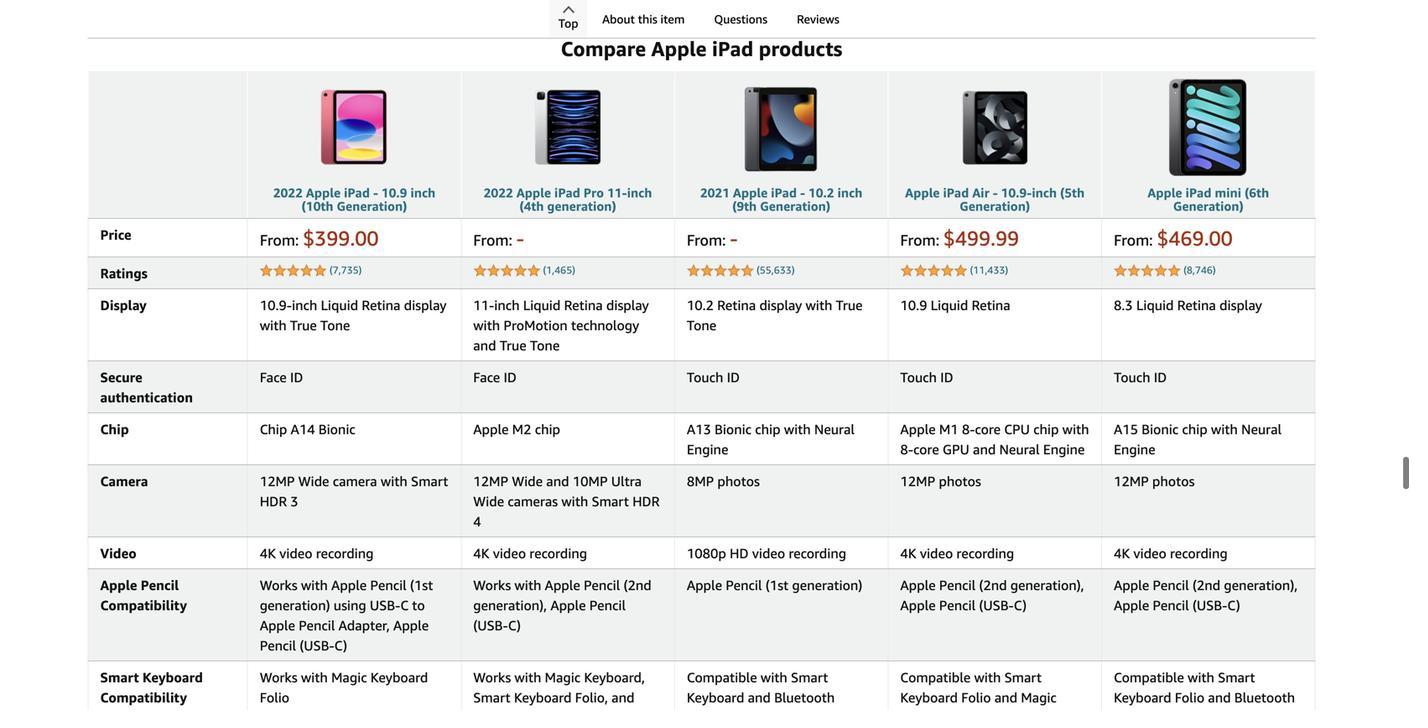 Task type: locate. For each thing, give the bounding box(es) containing it.
hdr left "3"
[[260, 493, 287, 509]]

(1st
[[410, 577, 433, 593], [766, 577, 789, 593]]

authentication
[[100, 389, 193, 405]]

-
[[373, 185, 378, 200], [800, 185, 805, 200], [993, 185, 998, 200], [516, 226, 524, 250], [730, 226, 738, 250]]

smart inside the compatible with smart keyboard and bluetooth keyboards
[[791, 670, 828, 686]]

1 horizontal spatial true
[[500, 337, 527, 353]]

3 compatible from the left
[[1114, 670, 1184, 686]]

folio for compatible with smart keyboard folio and bluetooth keyboards
[[1175, 690, 1205, 706]]

1 retina from the left
[[362, 297, 401, 313]]

1 video from the left
[[279, 545, 313, 561]]

2 bionic from the left
[[715, 421, 752, 437]]

0 horizontal spatial 8-
[[900, 441, 914, 457]]

generation) for 10.2
[[760, 199, 831, 214]]

id
[[290, 369, 303, 385], [504, 369, 517, 385], [727, 369, 740, 385], [941, 369, 954, 385], [1154, 369, 1167, 385]]

core left gpu
[[914, 441, 939, 457]]

id up the "a14"
[[290, 369, 303, 385]]

keyboard inside smart keyboard compatibility
[[143, 670, 203, 686]]

from: left $499.99 at the top right of the page
[[900, 231, 940, 249]]

1 vertical spatial 10.2
[[687, 297, 714, 313]]

engine
[[687, 441, 729, 457], [1043, 441, 1085, 457], [1114, 441, 1156, 457]]

with inside compatible with smart keyboard folio and magic keyboard
[[974, 670, 1001, 686]]

from: - down (9th
[[687, 226, 738, 250]]

secure authentication
[[100, 369, 193, 405]]

1 horizontal spatial face
[[473, 369, 500, 385]]

folio,
[[575, 690, 608, 706]]

bionic right the "a14"
[[319, 421, 356, 437]]

3 id from the left
[[727, 369, 740, 385]]

photos right 8mp
[[718, 473, 760, 489]]

ipad left the air
[[943, 185, 969, 200]]

1 vertical spatial compatibility
[[100, 690, 187, 706]]

1 vertical spatial 10.9
[[900, 297, 927, 313]]

tone inside 10.9-inch liquid retina display with true tone
[[320, 317, 350, 333]]

0 horizontal spatial bionic
[[319, 421, 356, 437]]

display left 11‑inch
[[404, 297, 447, 313]]

2 hdr from the left
[[633, 493, 660, 509]]

0 vertical spatial 8-
[[962, 421, 975, 437]]

keyboards inside compatible with smart keyboard folio and bluetooth keyboards
[[1114, 710, 1176, 711]]

chip inside apple m1 8-core cpu chip with 8-core gpu and neural engine
[[1034, 421, 1059, 437]]

apple inside apple ipad mini (6th generation)
[[1148, 185, 1182, 200]]

2 horizontal spatial wide
[[512, 473, 543, 489]]

4 from: from the left
[[900, 231, 940, 249]]

0 horizontal spatial neural
[[814, 421, 855, 437]]

2 horizontal spatial keyboards
[[1114, 710, 1176, 711]]

generation) inside 2022 apple ipad - 10.9 inch (10th generation)
[[337, 199, 407, 214]]

touch up the a13
[[687, 369, 723, 385]]

2022 apple ipad - 10.9 inch (10th generation) link
[[273, 185, 436, 214]]

display up technology
[[606, 297, 649, 313]]

2 keyboards from the left
[[687, 710, 749, 711]]

compatibility
[[100, 598, 187, 613], [100, 690, 187, 706]]

chip for chip
[[100, 421, 129, 437]]

generation) down 1080p hd video recording
[[792, 577, 863, 593]]

12mp photos down "a15"
[[1114, 473, 1195, 489]]

compare
[[561, 36, 646, 61]]

ipad left mini
[[1186, 185, 1212, 200]]

- for 10.9-
[[993, 185, 998, 200]]

liquid down (7,735) link
[[321, 297, 358, 313]]

4 generation) from the left
[[1173, 199, 1244, 214]]

0 horizontal spatial (2nd
[[624, 577, 652, 593]]

chip down authentication
[[100, 421, 129, 437]]

3 folio from the left
[[1175, 690, 1205, 706]]

compatible inside compatible with smart keyboard folio and magic keyboard
[[900, 670, 971, 686]]

1 liquid from the left
[[321, 297, 358, 313]]

generation) inside 'apple ipad air - 10.9-inch (5th generation)'
[[960, 199, 1030, 214]]

2 id from the left
[[504, 369, 517, 385]]

id up apple m2 chip on the bottom left of page
[[504, 369, 517, 385]]

0 horizontal spatial apple pencil (2nd generation), apple pencil (usb-c)
[[900, 577, 1084, 613]]

generation) right "(4th"
[[547, 199, 616, 214]]

0 horizontal spatial true
[[290, 317, 317, 333]]

- up $399.00
[[373, 185, 378, 200]]

with inside a15 bionic chip with neural engine
[[1211, 421, 1238, 437]]

3 liquid from the left
[[931, 297, 968, 313]]

liquid right 8.3
[[1137, 297, 1174, 313]]

works inside works with apple pencil (1st generation) using usb-c to apple pencil adapter, apple pencil (usb-c)
[[260, 577, 298, 593]]

0 horizontal spatial 12mp photos
[[900, 473, 981, 489]]

products
[[759, 36, 843, 61]]

1 compatible from the left
[[687, 670, 757, 686]]

5 from: from the left
[[1114, 231, 1153, 249]]

2 horizontal spatial (2nd
[[1193, 577, 1221, 593]]

0 horizontal spatial tone
[[320, 317, 350, 333]]

inch for 10.2
[[838, 185, 863, 200]]

2022 left "(4th"
[[484, 185, 513, 200]]

apple ipad air - 10.9-inch (5th generation) link
[[905, 185, 1085, 214]]

keyboard inside compatible with smart keyboard folio and bluetooth keyboards
[[1114, 690, 1172, 706]]

5 recording from the left
[[1170, 545, 1228, 561]]

2021
[[700, 185, 730, 200]]

1 (2nd from the left
[[624, 577, 652, 593]]

1 horizontal spatial bionic
[[715, 421, 752, 437]]

retina inside 11‑inch liquid retina display with promotion technology and true tone
[[564, 297, 603, 313]]

1 photos from the left
[[718, 473, 760, 489]]

0 horizontal spatial engine
[[687, 441, 729, 457]]

2 liquid from the left
[[523, 297, 561, 313]]

2 horizontal spatial touch
[[1114, 369, 1151, 385]]

1 hdr from the left
[[260, 493, 287, 509]]

2 horizontal spatial bluetooth
[[1235, 690, 1295, 706]]

smart keyboard compatibility
[[100, 670, 203, 706]]

from: - down "(4th"
[[473, 226, 524, 250]]

photos down gpu
[[939, 473, 981, 489]]

retina for 10.9 liquid retina
[[972, 297, 1011, 313]]

- inside the "2021 apple ipad - 10.2 inch (9th generation)"
[[800, 185, 805, 200]]

1 horizontal spatial 2022
[[484, 185, 513, 200]]

1 horizontal spatial magic
[[545, 670, 581, 686]]

2 horizontal spatial bionic
[[1142, 421, 1179, 437]]

10.2
[[809, 185, 834, 200], [687, 297, 714, 313]]

2 horizontal spatial tone
[[687, 317, 717, 333]]

wide for camera
[[298, 473, 329, 489]]

2 folio from the left
[[962, 690, 991, 706]]

2 retina from the left
[[564, 297, 603, 313]]

5 video from the left
[[1134, 545, 1167, 561]]

wide inside 12mp wide camera with smart hdr 3
[[298, 473, 329, 489]]

1 horizontal spatial bluetooth
[[774, 690, 835, 706]]

neural inside apple m1 8-core cpu chip with 8-core gpu and neural engine
[[1000, 441, 1040, 457]]

1 horizontal spatial face id
[[473, 369, 517, 385]]

2 horizontal spatial neural
[[1242, 421, 1282, 437]]

generation) left using
[[260, 598, 330, 613]]

1 vertical spatial generation)
[[792, 577, 863, 593]]

2 chip from the left
[[755, 421, 781, 437]]

- inside 'apple ipad air - 10.9-inch (5th generation)'
[[993, 185, 998, 200]]

touch id up the a13
[[687, 369, 740, 385]]

core left cpu
[[975, 421, 1001, 437]]

10.9
[[382, 185, 407, 200], [900, 297, 927, 313]]

0 vertical spatial compatibility
[[100, 598, 187, 613]]

retina
[[362, 297, 401, 313], [564, 297, 603, 313], [717, 297, 756, 313], [972, 297, 1011, 313], [1178, 297, 1216, 313]]

(1st up "to"
[[410, 577, 433, 593]]

bluetooth inside works with magic keyboard, smart keyboard folio, and bluetooth keyboards
[[473, 710, 534, 711]]

chip inside "a13 bionic chip with neural engine"
[[755, 421, 781, 437]]

folio inside works with magic keyboard folio
[[260, 690, 289, 706]]

id up m1
[[941, 369, 954, 385]]

2 2022 from the left
[[484, 185, 513, 200]]

magic inside works with magic keyboard folio
[[331, 670, 367, 686]]

2 12mp from the left
[[473, 473, 508, 489]]

3 12mp from the left
[[900, 473, 936, 489]]

smart inside 12mp wide camera with smart hdr 3
[[411, 473, 448, 489]]

10.9 down from: $499.99
[[900, 297, 927, 313]]

1 touch from the left
[[687, 369, 723, 385]]

3 chip from the left
[[1034, 421, 1059, 437]]

bluetooth inside compatible with smart keyboard folio and bluetooth keyboards
[[1235, 690, 1295, 706]]

2021 apple ipad - 10.2 inch (9th generation) image
[[706, 77, 857, 178]]

wide up the 4
[[473, 493, 504, 509]]

1 horizontal spatial hdr
[[633, 493, 660, 509]]

3 4k from the left
[[900, 545, 917, 561]]

(1st down 1080p hd video recording
[[766, 577, 789, 593]]

2 recording from the left
[[530, 545, 587, 561]]

4 chip from the left
[[1182, 421, 1208, 437]]

1 horizontal spatial neural
[[1000, 441, 1040, 457]]

touch
[[687, 369, 723, 385], [900, 369, 937, 385], [1114, 369, 1151, 385]]

folio inside compatible with smart keyboard folio and bluetooth keyboards
[[1175, 690, 1205, 706]]

0 horizontal spatial face id
[[260, 369, 303, 385]]

- down "(4th"
[[516, 226, 524, 250]]

1 horizontal spatial touch
[[900, 369, 937, 385]]

chip left the "a14"
[[260, 421, 287, 437]]

face id up apple m2 chip on the bottom left of page
[[473, 369, 517, 385]]

with inside 12mp wide camera with smart hdr 3
[[381, 473, 408, 489]]

chip
[[535, 421, 560, 437], [755, 421, 781, 437], [1034, 421, 1059, 437], [1182, 421, 1208, 437]]

2 generation) from the left
[[760, 199, 831, 214]]

3 engine from the left
[[1114, 441, 1156, 457]]

hdr down ultra
[[633, 493, 660, 509]]

touch down 10.9 liquid retina
[[900, 369, 937, 385]]

neural inside a15 bionic chip with neural engine
[[1242, 421, 1282, 437]]

0 horizontal spatial wide
[[298, 473, 329, 489]]

0 horizontal spatial (1st
[[410, 577, 433, 593]]

0 horizontal spatial 2022
[[273, 185, 303, 200]]

1 horizontal spatial engine
[[1043, 441, 1085, 457]]

2 face id from the left
[[473, 369, 517, 385]]

1 vertical spatial true
[[290, 317, 317, 333]]

from: up 11‑inch
[[473, 231, 513, 249]]

0 horizontal spatial keyboards
[[537, 710, 600, 711]]

2022 for 2022 apple ipad pro 11-inch (4th generation)
[[484, 185, 513, 200]]

core
[[975, 421, 1001, 437], [914, 441, 939, 457]]

4k video recording
[[260, 545, 374, 561], [473, 545, 587, 561], [900, 545, 1014, 561], [1114, 545, 1228, 561]]

works inside works with magic keyboard folio
[[260, 670, 298, 686]]

1 display from the left
[[404, 297, 447, 313]]

$499.99
[[944, 226, 1019, 250]]

chip for chip a14 bionic
[[260, 421, 287, 437]]

bionic inside "a13 bionic chip with neural engine"
[[715, 421, 752, 437]]

compatible for compatible with smart keyboard folio and magic keyboard
[[900, 670, 971, 686]]

folio inside compatible with smart keyboard folio and magic keyboard
[[962, 690, 991, 706]]

8- left gpu
[[900, 441, 914, 457]]

3 bionic from the left
[[1142, 421, 1179, 437]]

true
[[836, 297, 863, 313], [290, 317, 317, 333], [500, 337, 527, 353]]

inch inside 2022 apple ipad - 10.9 inch (10th generation)
[[411, 185, 436, 200]]

apple inside 2022 apple ipad pro 11-inch (4th generation)
[[517, 185, 551, 200]]

from:
[[260, 231, 299, 249], [473, 231, 513, 249], [687, 231, 726, 249], [900, 231, 940, 249], [1114, 231, 1153, 249]]

1 horizontal spatial 12mp photos
[[1114, 473, 1195, 489]]

a14
[[291, 421, 315, 437]]

0 vertical spatial core
[[975, 421, 1001, 437]]

1 chip from the left
[[100, 421, 129, 437]]

(4th
[[520, 199, 544, 214]]

0 horizontal spatial 10.2
[[687, 297, 714, 313]]

pencil
[[141, 577, 179, 593], [584, 577, 620, 593], [726, 577, 762, 593], [939, 577, 976, 593], [1153, 577, 1189, 593], [590, 598, 626, 613], [939, 598, 976, 613], [1153, 598, 1189, 613], [299, 618, 335, 634], [260, 638, 296, 654]]

1 horizontal spatial tone
[[530, 337, 560, 353]]

chip right 'm2'
[[535, 421, 560, 437]]

photos
[[718, 473, 760, 489], [939, 473, 981, 489], [1153, 473, 1195, 489]]

1 vertical spatial 10.9-
[[260, 297, 292, 313]]

4 id from the left
[[941, 369, 954, 385]]

chip right cpu
[[1034, 421, 1059, 437]]

tone inside 11‑inch liquid retina display with promotion technology and true tone
[[530, 337, 560, 353]]

engine inside "a13 bionic chip with neural engine"
[[687, 441, 729, 457]]

(11,433)
[[970, 264, 1008, 276]]

pencil inside apple pencil compatibility
[[141, 577, 179, 593]]

0 horizontal spatial from: -
[[473, 226, 524, 250]]

chip up the 8mp photos
[[755, 421, 781, 437]]

0 horizontal spatial touch
[[687, 369, 723, 385]]

mini
[[1215, 185, 1242, 200]]

with inside 10.2 retina display with true tone
[[806, 297, 832, 313]]

4 recording from the left
[[957, 545, 1014, 561]]

1 horizontal spatial from: -
[[687, 226, 738, 250]]

10.9 down 2022 apple ipad - 10.9 inch (10th generation) image
[[382, 185, 407, 200]]

and inside 11‑inch liquid retina display with promotion technology and true tone
[[473, 337, 496, 353]]

10.2 inside 10.2 retina display with true tone
[[687, 297, 714, 313]]

2022 up from: $399.00
[[273, 185, 303, 200]]

1 from: from the left
[[260, 231, 299, 249]]

1 vertical spatial 8-
[[900, 441, 914, 457]]

ipad
[[712, 36, 754, 61], [344, 185, 370, 200], [554, 185, 580, 200], [771, 185, 797, 200], [943, 185, 969, 200], [1186, 185, 1212, 200]]

10.9-
[[1001, 185, 1032, 200], [260, 297, 292, 313]]

inch for 10.9-
[[1032, 185, 1057, 200]]

magic inside compatible with smart keyboard folio and magic keyboard
[[1021, 690, 1057, 706]]

3 4k video recording from the left
[[900, 545, 1014, 561]]

retina inside 10.2 retina display with true tone
[[717, 297, 756, 313]]

compatible with smart keyboard and bluetooth keyboards
[[687, 670, 835, 711]]

video
[[100, 545, 137, 561]]

2 display from the left
[[606, 297, 649, 313]]

works inside works with magic keyboard, smart keyboard folio, and bluetooth keyboards
[[473, 670, 511, 686]]

smart inside smart keyboard compatibility
[[100, 670, 139, 686]]

0 horizontal spatial generation)
[[260, 598, 330, 613]]

engine inside a15 bionic chip with neural engine
[[1114, 441, 1156, 457]]

ipad for 2022 apple ipad pro 11-inch (4th generation)
[[554, 185, 580, 200]]

with inside works with apple pencil (2nd generation), apple pencil (usb-c)
[[515, 577, 541, 593]]

touch id up "a15"
[[1114, 369, 1167, 385]]

liquid down from: $499.99
[[931, 297, 968, 313]]

bionic inside a15 bionic chip with neural engine
[[1142, 421, 1179, 437]]

generation) up the $469.00 on the right top
[[1173, 199, 1244, 214]]

1 horizontal spatial photos
[[939, 473, 981, 489]]

inch inside the "2021 apple ipad - 10.2 inch (9th generation)"
[[838, 185, 863, 200]]

8- right m1
[[962, 421, 975, 437]]

works for works with magic keyboard folio
[[260, 670, 298, 686]]

apple m2 chip
[[473, 421, 560, 437]]

1 horizontal spatial chip
[[260, 421, 287, 437]]

0 horizontal spatial hdr
[[260, 493, 287, 509]]

apple m1 8-core cpu chip with 8-core gpu and neural engine
[[900, 421, 1089, 457]]

1 horizontal spatial 10.9-
[[1001, 185, 1032, 200]]

2 horizontal spatial magic
[[1021, 690, 1057, 706]]

liquid inside 10.9-inch liquid retina display with true tone
[[321, 297, 358, 313]]

12mp wide and 10mp ultra wide cameras with smart hdr 4
[[473, 473, 660, 530]]

with inside works with apple pencil (1st generation) using usb-c to apple pencil adapter, apple pencil (usb-c)
[[301, 577, 328, 593]]

retina for 11‑inch liquid retina display with promotion technology and true tone
[[564, 297, 603, 313]]

1 id from the left
[[290, 369, 303, 385]]

1 horizontal spatial generation)
[[547, 199, 616, 214]]

8-
[[962, 421, 975, 437], [900, 441, 914, 457]]

0 horizontal spatial 10.9
[[382, 185, 407, 200]]

3 keyboards from the left
[[1114, 710, 1176, 711]]

ipad right (9th
[[771, 185, 797, 200]]

to
[[412, 598, 425, 613]]

1 (1st from the left
[[410, 577, 433, 593]]

1 folio from the left
[[260, 690, 289, 706]]

generation) up $499.99 at the top right of the page
[[960, 199, 1030, 214]]

0 horizontal spatial generation),
[[473, 598, 547, 613]]

chip for a13
[[755, 421, 781, 437]]

using
[[334, 598, 366, 613]]

id up a15 bionic chip with neural engine
[[1154, 369, 1167, 385]]

(1,465)
[[543, 264, 575, 276]]

1 horizontal spatial (2nd
[[979, 577, 1007, 593]]

bionic for a15 bionic chip with neural engine
[[1142, 421, 1179, 437]]

inch inside 'apple ipad air - 10.9-inch (5th generation)'
[[1032, 185, 1057, 200]]

photos down a15 bionic chip with neural engine
[[1153, 473, 1195, 489]]

1 horizontal spatial touch id
[[900, 369, 954, 385]]

2 horizontal spatial photos
[[1153, 473, 1195, 489]]

3 video from the left
[[752, 545, 785, 561]]

c)
[[1014, 598, 1027, 613], [1228, 598, 1240, 613], [508, 618, 521, 634], [334, 638, 347, 654]]

0 horizontal spatial chip
[[100, 421, 129, 437]]

0 vertical spatial true
[[836, 297, 863, 313]]

1 horizontal spatial 10.2
[[809, 185, 834, 200]]

apple
[[651, 36, 707, 61], [306, 185, 341, 200], [517, 185, 551, 200], [733, 185, 768, 200], [905, 185, 940, 200], [1148, 185, 1182, 200], [473, 421, 509, 437], [900, 421, 936, 437], [100, 577, 137, 593], [545, 577, 580, 593], [687, 577, 722, 593], [900, 577, 936, 593], [1114, 577, 1149, 593], [551, 598, 586, 613], [900, 598, 936, 613], [1114, 598, 1149, 613], [260, 618, 295, 634], [393, 618, 429, 634]]

inch
[[411, 185, 436, 200], [627, 185, 652, 200], [838, 185, 863, 200], [1032, 185, 1057, 200], [292, 297, 317, 313]]

1 horizontal spatial core
[[975, 421, 1001, 437]]

display down '(55,633)' link
[[760, 297, 802, 313]]

2 horizontal spatial true
[[836, 297, 863, 313]]

3 display from the left
[[760, 297, 802, 313]]

2 (2nd from the left
[[979, 577, 1007, 593]]

touch id up m1
[[900, 369, 954, 385]]

wide left camera
[[298, 473, 329, 489]]

compatible inside the compatible with smart keyboard and bluetooth keyboards
[[687, 670, 757, 686]]

12mp wide camera with smart hdr 3
[[260, 473, 448, 509]]

0 horizontal spatial face
[[260, 369, 287, 385]]

with inside "a13 bionic chip with neural engine"
[[784, 421, 811, 437]]

- right (9th
[[800, 185, 805, 200]]

2022
[[273, 185, 303, 200], [484, 185, 513, 200]]

2 horizontal spatial folio
[[1175, 690, 1205, 706]]

1 horizontal spatial 10.9
[[900, 297, 927, 313]]

smart inside works with magic keyboard, smart keyboard folio, and bluetooth keyboards
[[473, 690, 511, 706]]

bionic right "a15"
[[1142, 421, 1179, 437]]

keyboard
[[143, 670, 203, 686], [371, 670, 428, 686], [514, 690, 572, 706], [687, 690, 744, 706], [900, 690, 958, 706], [1114, 690, 1172, 706], [900, 710, 958, 711]]

from: down "2021"
[[687, 231, 726, 249]]

bionic for a13 bionic chip with neural engine
[[715, 421, 752, 437]]

chip for apple
[[535, 421, 560, 437]]

display down the $469.00 on the right top
[[1220, 297, 1262, 313]]

a13
[[687, 421, 711, 437]]

1 vertical spatial core
[[914, 441, 939, 457]]

compatible
[[687, 670, 757, 686], [900, 670, 971, 686], [1114, 670, 1184, 686]]

from: left $399.00
[[260, 231, 299, 249]]

ipad for 2021 apple ipad - 10.2 inch (9th generation)
[[771, 185, 797, 200]]

from: inside from: $499.99
[[900, 231, 940, 249]]

4k
[[260, 545, 276, 561], [473, 545, 489, 561], [900, 545, 917, 561], [1114, 545, 1130, 561]]

2 12mp photos from the left
[[1114, 473, 1195, 489]]

(usb-
[[979, 598, 1014, 613], [1193, 598, 1228, 613], [473, 618, 508, 634], [300, 638, 334, 654]]

2 horizontal spatial generation),
[[1224, 577, 1298, 593]]

0 horizontal spatial 10.9-
[[260, 297, 292, 313]]

m2
[[512, 421, 531, 437]]

apple ipad mini (6th generation) image
[[1133, 77, 1284, 178]]

1 apple pencil (2nd generation), apple pencil (usb-c) from the left
[[900, 577, 1084, 613]]

from: -
[[473, 226, 524, 250], [687, 226, 738, 250]]

1 horizontal spatial keyboards
[[687, 710, 749, 711]]

2 vertical spatial true
[[500, 337, 527, 353]]

from: left the $469.00 on the right top
[[1114, 231, 1153, 249]]

2 horizontal spatial generation)
[[792, 577, 863, 593]]

bionic right the a13
[[715, 421, 752, 437]]

1 horizontal spatial compatible
[[900, 670, 971, 686]]

0 horizontal spatial bluetooth
[[473, 710, 534, 711]]

10.9- inside 'apple ipad air - 10.9-inch (5th generation)'
[[1001, 185, 1032, 200]]

2 horizontal spatial touch id
[[1114, 369, 1167, 385]]

0 horizontal spatial touch id
[[687, 369, 740, 385]]

11-
[[607, 185, 627, 200]]

works
[[260, 577, 298, 593], [473, 577, 511, 593], [260, 670, 298, 686], [473, 670, 511, 686]]

1 engine from the left
[[687, 441, 729, 457]]

2 compatibility from the top
[[100, 690, 187, 706]]

12mp photos down gpu
[[900, 473, 981, 489]]

generation) up $399.00
[[337, 199, 407, 214]]

with inside 10.9-inch liquid retina display with true tone
[[260, 317, 287, 333]]

- inside 2022 apple ipad - 10.9 inch (10th generation)
[[373, 185, 378, 200]]

10.2 retina display with true tone
[[687, 297, 863, 333]]

c) inside works with apple pencil (1st generation) using usb-c to apple pencil adapter, apple pencil (usb-c)
[[334, 638, 347, 654]]

2 horizontal spatial compatible
[[1114, 670, 1184, 686]]

from: inside from: $469.00
[[1114, 231, 1153, 249]]

10.9- inside 10.9-inch liquid retina display with true tone
[[260, 297, 292, 313]]

1 12mp from the left
[[260, 473, 295, 489]]

0 horizontal spatial photos
[[718, 473, 760, 489]]

2 from: - from the left
[[687, 226, 738, 250]]

display inside 10.9-inch liquid retina display with true tone
[[404, 297, 447, 313]]

ipad left pro
[[554, 185, 580, 200]]

apple inside 2022 apple ipad - 10.9 inch (10th generation)
[[306, 185, 341, 200]]

touch up "a15"
[[1114, 369, 1151, 385]]

3 generation) from the left
[[960, 199, 1030, 214]]

and inside compatible with smart keyboard folio and magic keyboard
[[995, 690, 1018, 706]]

1 generation) from the left
[[337, 199, 407, 214]]

liquid up promotion
[[523, 297, 561, 313]]

1 chip from the left
[[535, 421, 560, 437]]

4 4k video recording from the left
[[1114, 545, 1228, 561]]

10.9- down from: $399.00
[[260, 297, 292, 313]]

0 horizontal spatial magic
[[331, 670, 367, 686]]

recording
[[316, 545, 374, 561], [530, 545, 587, 561], [789, 545, 846, 561], [957, 545, 1014, 561], [1170, 545, 1228, 561]]

chip right "a15"
[[1182, 421, 1208, 437]]

ipad inside the "2021 apple ipad - 10.2 inch (9th generation)"
[[771, 185, 797, 200]]

compatibility inside smart keyboard compatibility
[[100, 690, 187, 706]]

2 compatible from the left
[[900, 670, 971, 686]]

secure
[[100, 369, 142, 385]]

apple pencil (2nd generation), apple pencil (usb-c)
[[900, 577, 1084, 613], [1114, 577, 1298, 613]]

magic
[[331, 670, 367, 686], [545, 670, 581, 686], [1021, 690, 1057, 706]]

face up apple m2 chip on the bottom left of page
[[473, 369, 500, 385]]

1 keyboards from the left
[[537, 710, 600, 711]]

2 engine from the left
[[1043, 441, 1085, 457]]

0 vertical spatial generation)
[[547, 199, 616, 214]]

0 horizontal spatial compatible
[[687, 670, 757, 686]]

2 horizontal spatial engine
[[1114, 441, 1156, 457]]

4 retina from the left
[[972, 297, 1011, 313]]

wide up cameras
[[512, 473, 543, 489]]

compatible inside compatible with smart keyboard folio and bluetooth keyboards
[[1114, 670, 1184, 686]]

4 liquid from the left
[[1137, 297, 1174, 313]]

1 compatibility from the top
[[100, 598, 187, 613]]

1 horizontal spatial folio
[[962, 690, 991, 706]]

liquid for 11‑inch liquid retina display with promotion technology and true tone
[[523, 297, 561, 313]]

keyboards
[[537, 710, 600, 711], [687, 710, 749, 711], [1114, 710, 1176, 711]]

ipad down questions
[[712, 36, 754, 61]]

0 vertical spatial 10.9-
[[1001, 185, 1032, 200]]

1 horizontal spatial (1st
[[766, 577, 789, 593]]

face id
[[260, 369, 303, 385], [473, 369, 517, 385]]

bluetooth inside the compatible with smart keyboard and bluetooth keyboards
[[774, 690, 835, 706]]

0 vertical spatial 10.9
[[382, 185, 407, 200]]

2 vertical spatial generation)
[[260, 598, 330, 613]]

2 from: from the left
[[473, 231, 513, 249]]

face up chip a14 bionic
[[260, 369, 287, 385]]

2 chip from the left
[[260, 421, 287, 437]]

1 2022 from the left
[[273, 185, 303, 200]]

3 retina from the left
[[717, 297, 756, 313]]

0 horizontal spatial folio
[[260, 690, 289, 706]]

1 horizontal spatial apple pencil (2nd generation), apple pencil (usb-c)
[[1114, 577, 1298, 613]]

0 vertical spatial 10.2
[[809, 185, 834, 200]]

generation) for 10.9-
[[960, 199, 1030, 214]]

ratings
[[100, 265, 148, 281]]

generation) right (9th
[[760, 199, 831, 214]]

12mp photos
[[900, 473, 981, 489], [1114, 473, 1195, 489]]

2022 inside 2022 apple ipad pro 11-inch (4th generation)
[[484, 185, 513, 200]]

10.9- right the air
[[1001, 185, 1032, 200]]

- right the air
[[993, 185, 998, 200]]

id up "a13 bionic chip with neural engine"
[[727, 369, 740, 385]]

face id up the "a14"
[[260, 369, 303, 385]]

2021 apple ipad - 10.2 inch (9th generation)
[[700, 185, 863, 214]]

5 retina from the left
[[1178, 297, 1216, 313]]

retina for 8.3 liquid retina display
[[1178, 297, 1216, 313]]

works inside works with apple pencil (2nd generation), apple pencil (usb-c)
[[473, 577, 511, 593]]

works for works with magic keyboard, smart keyboard folio, and bluetooth keyboards
[[473, 670, 511, 686]]

bluetooth
[[774, 690, 835, 706], [1235, 690, 1295, 706], [473, 710, 534, 711]]

display inside 10.2 retina display with true tone
[[760, 297, 802, 313]]

(7,735)
[[330, 264, 362, 276]]

ipad inside 2022 apple ipad - 10.9 inch (10th generation)
[[344, 185, 370, 200]]

ipad right (10th
[[344, 185, 370, 200]]



Task type: vqa. For each thing, say whether or not it's contained in the screenshot.
the right Standard
no



Task type: describe. For each thing, give the bounding box(es) containing it.
cpu
[[1004, 421, 1030, 437]]

chip for a15
[[1182, 421, 1208, 437]]

wide for and
[[512, 473, 543, 489]]

m1
[[939, 421, 959, 437]]

generation), inside works with apple pencil (2nd generation), apple pencil (usb-c)
[[473, 598, 547, 613]]

(1st inside works with apple pencil (1st generation) using usb-c to apple pencil adapter, apple pencil (usb-c)
[[410, 577, 433, 593]]

10.9 liquid retina
[[900, 297, 1011, 313]]

8mp
[[687, 473, 714, 489]]

apple pencil
[[331, 577, 407, 593]]

with inside works with magic keyboard, smart keyboard folio, and bluetooth keyboards
[[515, 670, 541, 686]]

magic for keyboard
[[331, 670, 367, 686]]

3
[[290, 493, 298, 509]]

3 touch id from the left
[[1114, 369, 1167, 385]]

8.3
[[1114, 297, 1133, 313]]

- for 10.9
[[373, 185, 378, 200]]

folio for compatible with smart keyboard folio and magic keyboard
[[962, 690, 991, 706]]

1080p
[[687, 545, 726, 561]]

2022 apple ipad - 10.9 inch (10th generation) image
[[279, 77, 430, 178]]

apple pencil (1st generation)
[[687, 577, 863, 593]]

apple ipad air - 10.9-inch (5th generation)
[[905, 185, 1085, 214]]

with inside compatible with smart keyboard folio and bluetooth keyboards
[[1188, 670, 1215, 686]]

2022 for 2022 apple ipad - 10.9 inch (10th generation)
[[273, 185, 303, 200]]

apple ipad air - 10.9-inch (5th generation) image
[[920, 77, 1071, 178]]

retina inside 10.9-inch liquid retina display with true tone
[[362, 297, 401, 313]]

2 4k video recording from the left
[[473, 545, 587, 561]]

(11,433) link
[[970, 264, 1008, 276]]

this
[[638, 12, 658, 26]]

smart inside compatible with smart keyboard folio and bluetooth keyboards
[[1218, 670, 1255, 686]]

liquid for 8.3 liquid retina display
[[1137, 297, 1174, 313]]

from: $469.00
[[1114, 226, 1233, 250]]

and inside the compatible with smart keyboard and bluetooth keyboards
[[748, 690, 771, 706]]

keyboard inside works with magic keyboard folio
[[371, 670, 428, 686]]

price
[[100, 227, 131, 243]]

12mp inside 12mp wide and 10mp ultra wide cameras with smart hdr 4
[[473, 473, 508, 489]]

from: inside from: $399.00
[[260, 231, 299, 249]]

neural for a13 bionic chip with neural engine
[[814, 421, 855, 437]]

(usb- inside works with apple pencil (1st generation) using usb-c to apple pencil adapter, apple pencil (usb-c)
[[300, 638, 334, 654]]

usb-
[[370, 598, 400, 613]]

compatible for compatible with smart keyboard folio and bluetooth keyboards
[[1114, 670, 1184, 686]]

compatible with smart keyboard folio and bluetooth keyboards
[[1114, 670, 1295, 711]]

(5th
[[1060, 185, 1085, 200]]

c
[[400, 598, 409, 613]]

true inside 11‑inch liquid retina display with promotion technology and true tone
[[500, 337, 527, 353]]

4 12mp from the left
[[1114, 473, 1149, 489]]

apple ipad mini (6th generation) link
[[1148, 185, 1269, 214]]

camera
[[100, 473, 148, 489]]

3 touch from the left
[[1114, 369, 1151, 385]]

(1,465) link
[[543, 264, 575, 276]]

keyboard inside the compatible with smart keyboard and bluetooth keyboards
[[687, 690, 744, 706]]

(9th
[[732, 199, 757, 214]]

compatible for compatible with smart keyboard and bluetooth keyboards
[[687, 670, 757, 686]]

4 display from the left
[[1220, 297, 1262, 313]]

0 horizontal spatial core
[[914, 441, 939, 457]]

$399.00
[[303, 226, 379, 250]]

a15 bionic chip with neural engine
[[1114, 421, 1282, 457]]

$469.00
[[1157, 226, 1233, 250]]

1 bionic from the left
[[319, 421, 356, 437]]

apple inside apple m1 8-core cpu chip with 8-core gpu and neural engine
[[900, 421, 936, 437]]

2 apple pencil (2nd generation), apple pencil (usb-c) from the left
[[1114, 577, 1298, 613]]

apple inside 'apple ipad air - 10.9-inch (5th generation)'
[[905, 185, 940, 200]]

generation) inside apple ipad mini (6th generation)
[[1173, 199, 1244, 214]]

folio for works with magic keyboard folio
[[260, 690, 289, 706]]

compatibility for keyboard
[[100, 690, 187, 706]]

gpu
[[943, 441, 970, 457]]

1 12mp photos from the left
[[900, 473, 981, 489]]

(6th
[[1245, 185, 1269, 200]]

and inside works with magic keyboard, smart keyboard folio, and bluetooth keyboards
[[612, 690, 635, 706]]

1 from: - from the left
[[473, 226, 524, 250]]

compatibility for pencil
[[100, 598, 187, 613]]

inch inside 10.9-inch liquid retina display with true tone
[[292, 297, 317, 313]]

works with apple pencil (1st generation) using usb-c to apple pencil adapter, apple pencil (usb-c)
[[260, 577, 433, 654]]

generation) inside 2022 apple ipad pro 11-inch (4th generation)
[[547, 199, 616, 214]]

2 4k from the left
[[473, 545, 489, 561]]

4 video from the left
[[920, 545, 953, 561]]

4 4k from the left
[[1114, 545, 1130, 561]]

compare apple ipad products
[[561, 36, 843, 61]]

10.9 inside 2022 apple ipad - 10.9 inch (10th generation)
[[382, 185, 407, 200]]

2022 apple ipad pro 11-inch (4th generation) image
[[492, 77, 643, 178]]

with inside works with magic keyboard folio
[[301, 670, 328, 686]]

with inside the compatible with smart keyboard and bluetooth keyboards
[[761, 670, 788, 686]]

- down (9th
[[730, 226, 738, 250]]

3 recording from the left
[[789, 545, 846, 561]]

ipad for 2022 apple ipad - 10.9 inch (10th generation)
[[344, 185, 370, 200]]

11‑inch liquid retina display with promotion technology and true tone
[[473, 297, 649, 353]]

compatible with smart keyboard folio and magic keyboard
[[900, 670, 1057, 711]]

1080p hd video recording
[[687, 545, 846, 561]]

works with magic keyboard, smart keyboard folio, and bluetooth keyboards
[[473, 670, 645, 711]]

2 video from the left
[[493, 545, 526, 561]]

2 face from the left
[[473, 369, 500, 385]]

neural for a15 bionic chip with neural engine
[[1242, 421, 1282, 437]]

true inside 10.9-inch liquid retina display with true tone
[[290, 317, 317, 333]]

hd
[[730, 545, 749, 561]]

questions
[[714, 12, 768, 26]]

apple pencil compatibility
[[100, 577, 187, 613]]

true inside 10.2 retina display with true tone
[[836, 297, 863, 313]]

1 horizontal spatial generation),
[[1011, 577, 1084, 593]]

keyboard inside works with magic keyboard, smart keyboard folio, and bluetooth keyboards
[[514, 690, 572, 706]]

ipad inside apple ipad mini (6th generation)
[[1186, 185, 1212, 200]]

2022 apple ipad - 10.9 inch (10th generation)
[[273, 185, 436, 214]]

3 (2nd from the left
[[1193, 577, 1221, 593]]

2021 apple ipad - 10.2 inch (9th generation) link
[[700, 185, 863, 214]]

top
[[559, 16, 578, 30]]

(55,633)
[[757, 264, 795, 276]]

technology
[[571, 317, 639, 333]]

promotion
[[504, 317, 568, 333]]

inch for 11-
[[627, 185, 652, 200]]

2 (1st from the left
[[766, 577, 789, 593]]

apple inside apple pencil compatibility
[[100, 577, 137, 593]]

1 4k from the left
[[260, 545, 276, 561]]

(7,735) link
[[330, 264, 362, 276]]

10.2 inside the "2021 apple ipad - 10.2 inch (9th generation)"
[[809, 185, 834, 200]]

c) inside works with apple pencil (2nd generation), apple pencil (usb-c)
[[508, 618, 521, 634]]

5 id from the left
[[1154, 369, 1167, 385]]

air
[[972, 185, 990, 200]]

keyboard,
[[584, 670, 645, 686]]

1 face from the left
[[260, 369, 287, 385]]

1 face id from the left
[[260, 369, 303, 385]]

11‑inch
[[473, 297, 520, 313]]

(8,746)
[[1184, 264, 1216, 276]]

display inside 11‑inch liquid retina display with promotion technology and true tone
[[606, 297, 649, 313]]

a15
[[1114, 421, 1138, 437]]

item
[[661, 12, 685, 26]]

a13 bionic chip with neural engine
[[687, 421, 855, 457]]

with inside 11‑inch liquid retina display with promotion technology and true tone
[[473, 317, 500, 333]]

smart inside compatible with smart keyboard folio and magic keyboard
[[1005, 670, 1042, 686]]

2 touch id from the left
[[900, 369, 954, 385]]

about this item
[[602, 12, 685, 26]]

liquid for 10.9 liquid retina
[[931, 297, 968, 313]]

pro
[[584, 185, 604, 200]]

8mp photos
[[687, 473, 760, 489]]

chip a14 bionic
[[260, 421, 356, 437]]

8.3 liquid retina display
[[1114, 297, 1262, 313]]

(8,746) link
[[1184, 264, 1216, 276]]

ultra
[[611, 473, 642, 489]]

works for works with apple pencil (2nd generation), apple pencil (usb-c)
[[473, 577, 511, 593]]

from: $399.00
[[260, 226, 379, 250]]

adapter,
[[339, 618, 390, 634]]

1 recording from the left
[[316, 545, 374, 561]]

engine for a15
[[1114, 441, 1156, 457]]

engine for a13
[[687, 441, 729, 457]]

(10th
[[302, 199, 333, 214]]

and inside 12mp wide and 10mp ultra wide cameras with smart hdr 4
[[546, 473, 569, 489]]

magic for keyboard,
[[545, 670, 581, 686]]

(usb- inside works with apple pencil (2nd generation), apple pencil (usb-c)
[[473, 618, 508, 634]]

keyboards inside the compatible with smart keyboard and bluetooth keyboards
[[687, 710, 749, 711]]

3 from: from the left
[[687, 231, 726, 249]]

10.9-inch liquid retina display with true tone
[[260, 297, 447, 333]]

1 horizontal spatial 8-
[[962, 421, 975, 437]]

hdr inside 12mp wide and 10mp ultra wide cameras with smart hdr 4
[[633, 493, 660, 509]]

and inside compatible with smart keyboard folio and bluetooth keyboards
[[1208, 690, 1231, 706]]

generation) for 10.9
[[337, 199, 407, 214]]

4
[[473, 514, 481, 530]]

cameras
[[508, 493, 558, 509]]

2022 apple ipad pro 11-inch (4th generation) link
[[484, 185, 652, 214]]

display
[[100, 297, 147, 313]]

works with magic keyboard folio
[[260, 670, 428, 706]]

works with apple pencil (2nd generation), apple pencil (usb-c)
[[473, 577, 652, 634]]

1 horizontal spatial wide
[[473, 493, 504, 509]]

inch for 10.9
[[411, 185, 436, 200]]

apple ipad mini (6th generation)
[[1148, 185, 1269, 214]]

ipad inside 'apple ipad air - 10.9-inch (5th generation)'
[[943, 185, 969, 200]]

from: $499.99
[[900, 226, 1019, 250]]

about
[[602, 12, 635, 26]]

(55,633) link
[[757, 264, 795, 276]]

with inside 12mp wide and 10mp ultra wide cameras with smart hdr 4
[[562, 493, 588, 509]]

2 touch from the left
[[900, 369, 937, 385]]

2 photos from the left
[[939, 473, 981, 489]]

camera
[[333, 473, 377, 489]]

12mp inside 12mp wide camera with smart hdr 3
[[260, 473, 295, 489]]

with inside apple m1 8-core cpu chip with 8-core gpu and neural engine
[[1063, 421, 1089, 437]]

1 4k video recording from the left
[[260, 545, 374, 561]]

1 touch id from the left
[[687, 369, 740, 385]]

(2nd inside works with apple pencil (2nd generation), apple pencil (usb-c)
[[624, 577, 652, 593]]

works for works with apple pencil (1st generation) using usb-c to apple pencil adapter, apple pencil (usb-c)
[[260, 577, 298, 593]]

10mp
[[573, 473, 608, 489]]

apple inside the "2021 apple ipad - 10.2 inch (9th generation)"
[[733, 185, 768, 200]]

ipad for compare apple ipad products
[[712, 36, 754, 61]]

smart inside 12mp wide and 10mp ultra wide cameras with smart hdr 4
[[592, 493, 629, 509]]

3 photos from the left
[[1153, 473, 1195, 489]]

and inside apple m1 8-core cpu chip with 8-core gpu and neural engine
[[973, 441, 996, 457]]

keyboards inside works with magic keyboard, smart keyboard folio, and bluetooth keyboards
[[537, 710, 600, 711]]

hdr inside 12mp wide camera with smart hdr 3
[[260, 493, 287, 509]]

reviews
[[797, 12, 840, 26]]

tone inside 10.2 retina display with true tone
[[687, 317, 717, 333]]

- for 10.2
[[800, 185, 805, 200]]

engine inside apple m1 8-core cpu chip with 8-core gpu and neural engine
[[1043, 441, 1085, 457]]

generation) inside works with apple pencil (1st generation) using usb-c to apple pencil adapter, apple pencil (usb-c)
[[260, 598, 330, 613]]



